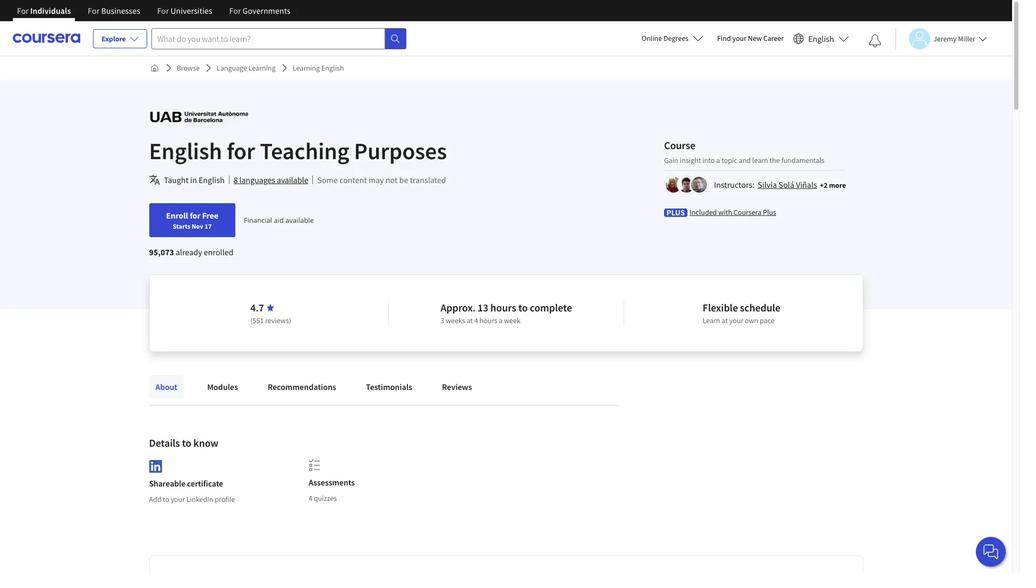 Task type: vqa. For each thing, say whether or not it's contained in the screenshot.
COURSE
yes



Task type: locate. For each thing, give the bounding box(es) containing it.
in
[[190, 175, 197, 185]]

about
[[155, 382, 177, 393]]

to left know
[[182, 437, 191, 450]]

a inside the 'course gain insight into a topic and learn the fundamentals'
[[716, 155, 720, 165]]

financial aid available button
[[244, 216, 314, 225]]

week
[[504, 316, 521, 326]]

2 vertical spatial your
[[171, 495, 185, 505]]

at right learn at the right
[[722, 316, 728, 326]]

recommendations
[[268, 382, 336, 393]]

available inside button
[[277, 175, 308, 185]]

0 horizontal spatial to
[[163, 495, 169, 505]]

nov
[[192, 222, 203, 231]]

online degrees button
[[633, 27, 712, 50]]

a left week
[[499, 316, 503, 326]]

your down shareable certificate
[[171, 495, 185, 505]]

your
[[733, 33, 747, 43], [729, 316, 744, 326], [171, 495, 185, 505]]

instructors:
[[714, 179, 755, 190]]

(551 reviews)
[[250, 316, 291, 326]]

schedule
[[740, 301, 781, 315]]

0 horizontal spatial for
[[190, 210, 201, 221]]

approx.
[[441, 301, 476, 315]]

be
[[399, 175, 408, 185]]

find
[[717, 33, 731, 43]]

language
[[217, 63, 247, 73]]

1 vertical spatial a
[[499, 316, 503, 326]]

included
[[690, 208, 717, 217]]

0 vertical spatial to
[[518, 301, 528, 315]]

1 at from the left
[[467, 316, 473, 326]]

1 vertical spatial for
[[190, 210, 201, 221]]

silvia
[[758, 179, 777, 190]]

universities
[[171, 5, 212, 16]]

hours
[[491, 301, 516, 315], [480, 316, 497, 326]]

english for teaching purposes
[[149, 137, 447, 166]]

universitat autònoma de barcelona image
[[149, 105, 249, 129]]

for for english
[[227, 137, 255, 166]]

included with coursera plus
[[690, 208, 776, 217]]

+2 more button
[[820, 180, 846, 191]]

approx. 13 hours to complete 3 weeks at 4 hours a week
[[441, 301, 572, 326]]

aid
[[274, 216, 284, 225]]

show notifications image
[[869, 35, 882, 47]]

for left governments at the left top
[[229, 5, 241, 16]]

for left universities
[[157, 5, 169, 16]]

1 vertical spatial available
[[286, 216, 314, 225]]

1 horizontal spatial a
[[716, 155, 720, 165]]

hours up week
[[491, 301, 516, 315]]

for left individuals
[[17, 5, 29, 16]]

1 for from the left
[[17, 5, 29, 16]]

2 vertical spatial to
[[163, 495, 169, 505]]

1 horizontal spatial for
[[227, 137, 255, 166]]

some content may not be translated
[[317, 175, 446, 185]]

into
[[703, 155, 715, 165]]

english inside button
[[808, 33, 834, 44]]

coursera image
[[13, 30, 80, 47]]

What do you want to learn? text field
[[151, 28, 385, 49]]

a inside approx. 13 hours to complete 3 weeks at 4 hours a week
[[499, 316, 503, 326]]

browse
[[177, 63, 200, 73]]

hours down 13
[[480, 316, 497, 326]]

learn
[[703, 316, 720, 326]]

with
[[719, 208, 732, 217]]

language learning
[[217, 63, 276, 73]]

0 vertical spatial your
[[733, 33, 747, 43]]

english
[[808, 33, 834, 44], [321, 63, 344, 73], [149, 137, 222, 166], [199, 175, 225, 185]]

for up nov
[[190, 210, 201, 221]]

may
[[369, 175, 384, 185]]

at right weeks
[[467, 316, 473, 326]]

to
[[518, 301, 528, 315], [182, 437, 191, 450], [163, 495, 169, 505]]

0 vertical spatial for
[[227, 137, 255, 166]]

1 vertical spatial 4
[[309, 494, 312, 504]]

add
[[149, 495, 161, 505]]

to up week
[[518, 301, 528, 315]]

testimonials
[[366, 382, 412, 393]]

to for your
[[163, 495, 169, 505]]

1 horizontal spatial learning
[[293, 63, 320, 73]]

taught
[[164, 175, 189, 185]]

learning english link
[[288, 58, 348, 78]]

2 at from the left
[[722, 316, 728, 326]]

a right into
[[716, 155, 720, 165]]

linkedin
[[186, 495, 213, 505]]

your right find
[[733, 33, 747, 43]]

chat with us image
[[983, 544, 1000, 561]]

for
[[17, 5, 29, 16], [88, 5, 99, 16], [157, 5, 169, 16], [229, 5, 241, 16]]

4 for from the left
[[229, 5, 241, 16]]

to right add in the bottom left of the page
[[163, 495, 169, 505]]

0 horizontal spatial at
[[467, 316, 473, 326]]

2 horizontal spatial to
[[518, 301, 528, 315]]

to for know
[[182, 437, 191, 450]]

1 learning from the left
[[249, 63, 276, 73]]

4 left quizzes
[[309, 494, 312, 504]]

3 for from the left
[[157, 5, 169, 16]]

details to know
[[149, 437, 219, 450]]

quizzes
[[314, 494, 337, 504]]

available
[[277, 175, 308, 185], [286, 216, 314, 225]]

testimonials link
[[360, 376, 419, 399]]

4
[[474, 316, 478, 326], [309, 494, 312, 504]]

1 vertical spatial your
[[729, 316, 744, 326]]

at
[[467, 316, 473, 326], [722, 316, 728, 326]]

a
[[716, 155, 720, 165], [499, 316, 503, 326]]

coursera plus image
[[664, 209, 688, 217]]

english button
[[789, 21, 853, 56]]

2 for from the left
[[88, 5, 99, 16]]

enrolled
[[204, 247, 233, 258]]

for up 8
[[227, 137, 255, 166]]

new
[[748, 33, 762, 43]]

starts
[[173, 222, 190, 231]]

find your new career link
[[712, 32, 789, 45]]

learning english
[[293, 63, 344, 73]]

for left the businesses
[[88, 5, 99, 16]]

95,073 already enrolled
[[149, 247, 233, 258]]

None search field
[[151, 28, 407, 49]]

0 vertical spatial hours
[[491, 301, 516, 315]]

0 vertical spatial a
[[716, 155, 720, 165]]

4 down 13
[[474, 316, 478, 326]]

your left own
[[729, 316, 744, 326]]

1 horizontal spatial 4
[[474, 316, 478, 326]]

0 vertical spatial 4
[[474, 316, 478, 326]]

1 vertical spatial to
[[182, 437, 191, 450]]

available down english for teaching purposes
[[277, 175, 308, 185]]

1 horizontal spatial to
[[182, 437, 191, 450]]

and
[[739, 155, 751, 165]]

available right aid
[[286, 216, 314, 225]]

0 horizontal spatial learning
[[249, 63, 276, 73]]

3
[[441, 316, 444, 326]]

for for businesses
[[88, 5, 99, 16]]

8
[[234, 175, 238, 185]]

some
[[317, 175, 338, 185]]

already
[[176, 247, 202, 258]]

1 horizontal spatial at
[[722, 316, 728, 326]]

for inside enroll for free starts nov 17
[[190, 210, 201, 221]]

instructors: silvia solá viñals +2 more
[[714, 179, 846, 190]]

0 vertical spatial available
[[277, 175, 308, 185]]

0 horizontal spatial a
[[499, 316, 503, 326]]

for universities
[[157, 5, 212, 16]]



Task type: describe. For each thing, give the bounding box(es) containing it.
at inside flexible schedule learn at your own pace
[[722, 316, 728, 326]]

modules
[[207, 382, 238, 393]]

financial aid available
[[244, 216, 314, 225]]

8 languages available button
[[234, 174, 308, 187]]

to inside approx. 13 hours to complete 3 weeks at 4 hours a week
[[518, 301, 528, 315]]

find your new career
[[717, 33, 784, 43]]

silvia solá viñals link
[[758, 179, 817, 190]]

language learning link
[[212, 58, 280, 78]]

home image
[[150, 64, 159, 72]]

degrees
[[664, 33, 689, 43]]

gain
[[664, 155, 678, 165]]

explore
[[102, 34, 126, 44]]

available for financial aid available
[[286, 216, 314, 225]]

content
[[340, 175, 367, 185]]

fundamentals
[[782, 155, 825, 165]]

course
[[664, 138, 696, 152]]

for for individuals
[[17, 5, 29, 16]]

0 horizontal spatial 4
[[309, 494, 312, 504]]

jeremy
[[934, 34, 957, 43]]

know
[[193, 437, 219, 450]]

add to your linkedin profile
[[149, 495, 235, 505]]

shareable
[[149, 479, 185, 489]]

coursera
[[734, 208, 762, 217]]

ian james image
[[691, 177, 707, 193]]

jeremy miller
[[934, 34, 976, 43]]

4 quizzes
[[309, 494, 337, 504]]

available for 8 languages available
[[277, 175, 308, 185]]

8 languages available
[[234, 175, 308, 185]]

(551
[[250, 316, 264, 326]]

learn
[[752, 155, 768, 165]]

course gain insight into a topic and learn the fundamentals
[[664, 138, 825, 165]]

certificate
[[187, 479, 223, 489]]

for individuals
[[17, 5, 71, 16]]

teaching
[[260, 137, 349, 166]]

at inside approx. 13 hours to complete 3 weeks at 4 hours a week
[[467, 316, 473, 326]]

plus
[[763, 208, 776, 217]]

modules link
[[201, 376, 244, 399]]

shareable certificate
[[149, 479, 223, 489]]

online
[[642, 33, 662, 43]]

governments
[[243, 5, 291, 16]]

assessments
[[309, 478, 355, 488]]

topic
[[722, 155, 737, 165]]

for for governments
[[229, 5, 241, 16]]

reviews link
[[436, 376, 479, 399]]

businesses
[[101, 5, 140, 16]]

the
[[770, 155, 780, 165]]

enroll for free starts nov 17
[[166, 210, 218, 231]]

2 learning from the left
[[293, 63, 320, 73]]

taught in english
[[164, 175, 225, 185]]

flexible schedule learn at your own pace
[[703, 301, 781, 326]]

4 inside approx. 13 hours to complete 3 weeks at 4 hours a week
[[474, 316, 478, 326]]

recommendations link
[[261, 376, 343, 399]]

+2
[[820, 180, 828, 190]]

viñals
[[796, 179, 817, 190]]

free
[[202, 210, 218, 221]]

insight
[[680, 155, 701, 165]]

jose ygoa-bayer image
[[679, 177, 695, 193]]

banner navigation
[[9, 0, 299, 29]]

profile
[[215, 495, 235, 505]]

silvia solá viñals image
[[666, 177, 682, 193]]

pace
[[760, 316, 775, 326]]

for businesses
[[88, 5, 140, 16]]

enroll
[[166, 210, 188, 221]]

reviews
[[442, 382, 472, 393]]

purposes
[[354, 137, 447, 166]]

weeks
[[446, 316, 465, 326]]

4.7
[[250, 301, 264, 315]]

individuals
[[30, 5, 71, 16]]

17
[[205, 222, 212, 231]]

for for universities
[[157, 5, 169, 16]]

miller
[[958, 34, 976, 43]]

translated
[[410, 175, 446, 185]]

not
[[386, 175, 398, 185]]

own
[[745, 316, 758, 326]]

explore button
[[93, 29, 147, 48]]

complete
[[530, 301, 572, 315]]

solá
[[779, 179, 794, 190]]

1 vertical spatial hours
[[480, 316, 497, 326]]

career
[[764, 33, 784, 43]]

online degrees
[[642, 33, 689, 43]]

for for enroll
[[190, 210, 201, 221]]

95,073
[[149, 247, 174, 258]]

languages
[[239, 175, 275, 185]]

included with coursera plus link
[[690, 207, 776, 218]]

more
[[829, 180, 846, 190]]

flexible
[[703, 301, 738, 315]]

financial
[[244, 216, 272, 225]]

your inside flexible schedule learn at your own pace
[[729, 316, 744, 326]]

about link
[[149, 376, 184, 399]]

reviews)
[[265, 316, 291, 326]]



